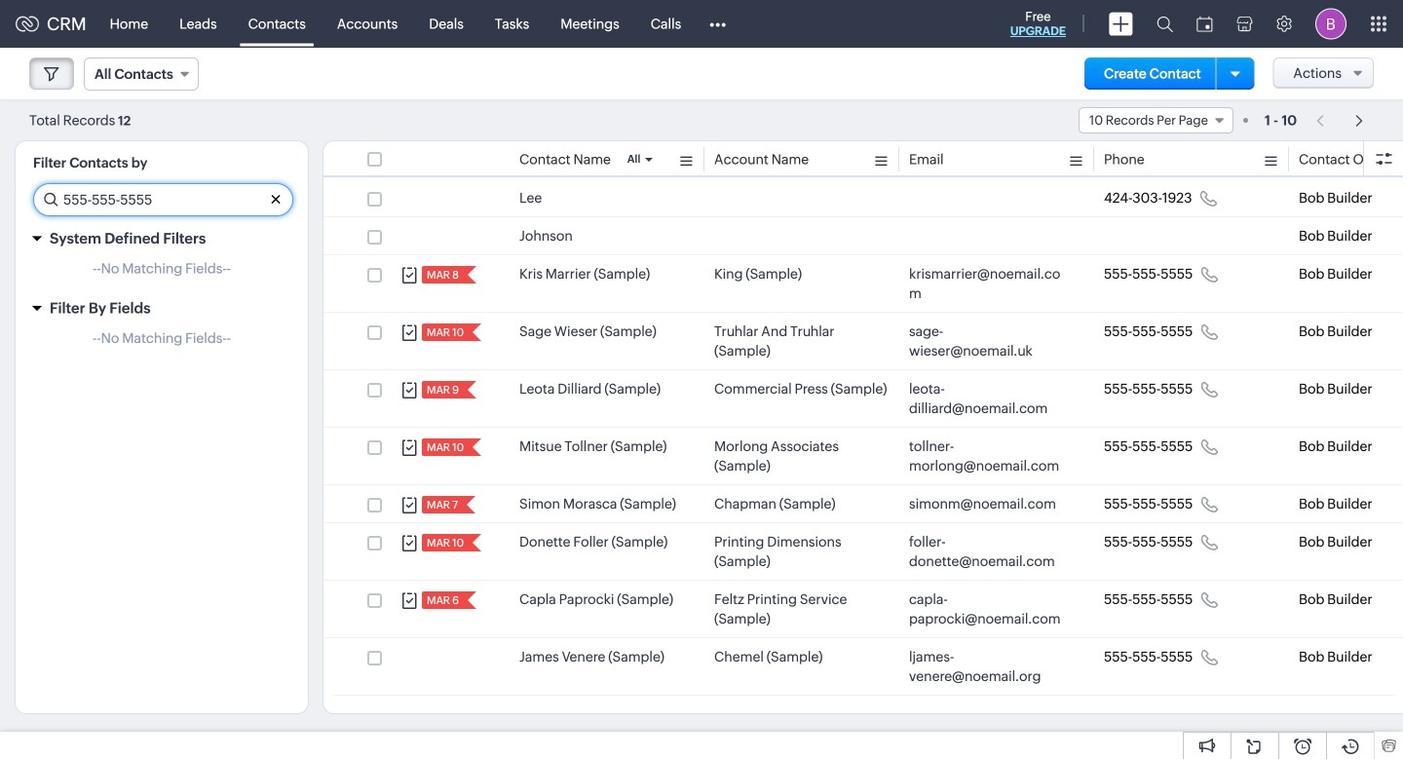 Task type: describe. For each thing, give the bounding box(es) containing it.
logo image
[[16, 16, 39, 32]]

Search text field
[[34, 184, 292, 215]]

profile image
[[1316, 8, 1347, 39]]

calendar image
[[1197, 16, 1214, 32]]

search element
[[1146, 0, 1186, 48]]

2 region from the top
[[16, 326, 308, 361]]



Task type: vqa. For each thing, say whether or not it's contained in the screenshot.
Search field
no



Task type: locate. For each thing, give the bounding box(es) containing it.
1 vertical spatial region
[[16, 326, 308, 361]]

row group
[[324, 179, 1404, 696]]

1 region from the top
[[16, 256, 308, 291]]

region
[[16, 256, 308, 291], [16, 326, 308, 361]]

None field
[[84, 58, 199, 91]]

0 vertical spatial region
[[16, 256, 308, 291]]

Other Modules field
[[697, 8, 739, 39]]

profile element
[[1304, 0, 1359, 47]]

create menu element
[[1098, 0, 1146, 47]]

create menu image
[[1110, 12, 1134, 36]]

search image
[[1157, 16, 1174, 32]]



